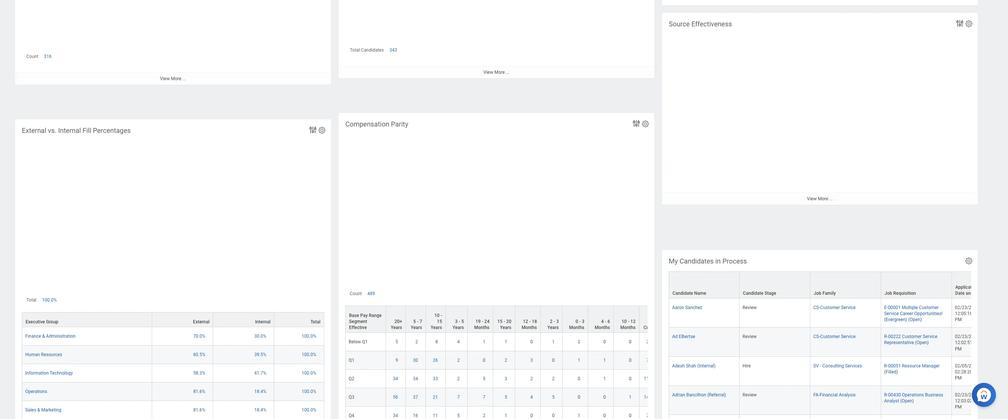 Task type: describe. For each thing, give the bounding box(es) containing it.
configure external vs. internal fill percentages image
[[318, 126, 326, 135]]

review for ad elbertse
[[743, 334, 757, 340]]

19
[[476, 319, 481, 325]]

customer inside r-00222 customer service representative (open)
[[903, 334, 922, 340]]

view more ... for source effectiveness
[[808, 196, 834, 202]]

19 - 24 months
[[475, 319, 490, 331]]

100.0% for human
[[302, 352, 317, 358]]

review element for ad elbertse
[[743, 333, 757, 340]]

application date and time button
[[953, 272, 989, 299]]

source effectiveness
[[669, 20, 733, 28]]

candidate stage column header
[[740, 272, 811, 299]]

analyst
[[885, 399, 900, 404]]

41.7%
[[254, 371, 267, 376]]

12 - 18 months
[[522, 319, 537, 331]]

143 button
[[644, 395, 653, 401]]

60.5%
[[193, 352, 205, 358]]

below q1
[[349, 340, 368, 345]]

30.0%
[[254, 334, 267, 339]]

operations inside r-00430 operations business analyst (open)
[[903, 393, 925, 398]]

human resources
[[25, 352, 62, 358]]

10 - 15 years
[[431, 313, 442, 331]]

r-00430 operations business analyst (open)
[[885, 393, 944, 404]]

q2
[[349, 377, 355, 382]]

sales & marketing
[[25, 408, 61, 413]]

aaron
[[673, 305, 685, 311]]

100.0% for finance
[[302, 334, 317, 339]]

18
[[532, 319, 537, 325]]

10 - 12 months
[[621, 319, 636, 331]]

ad elbertse
[[673, 334, 696, 340]]

months for 4
[[595, 325, 610, 331]]

review for adrian bancilhon (referral)
[[743, 393, 757, 398]]

0 - 3 months button
[[563, 306, 588, 333]]

source
[[669, 20, 690, 28]]

18.4% button for sales & marketing
[[254, 407, 268, 414]]

56 button
[[393, 395, 399, 401]]

information technology
[[25, 371, 73, 376]]

4 cell from the left
[[882, 415, 953, 419]]

candidate stage
[[744, 291, 777, 296]]

5 - 7 years
[[411, 319, 422, 331]]

41.7% button
[[254, 371, 268, 377]]

information
[[25, 371, 49, 376]]

7 for second 7 button
[[483, 395, 486, 400]]

r-00430 operations business analyst (open) link
[[885, 391, 944, 404]]

r- for 00051
[[885, 363, 889, 369]]

customer inside e-00001 multiple customer service career opportunities! (evergreen) (open)
[[920, 305, 939, 311]]

range
[[369, 313, 382, 319]]

19 - 24 months column header
[[468, 306, 494, 334]]

- for 19 - 24 months
[[482, 319, 484, 325]]

fa-
[[814, 393, 820, 398]]

15 - 20 years column header
[[494, 306, 516, 334]]

sv - consulting services
[[814, 363, 863, 369]]

job requisition
[[885, 291, 917, 296]]

view more ... link for count
[[15, 72, 331, 85]]

percentages
[[93, 127, 131, 135]]

performance by hiring source element
[[15, 0, 331, 85]]

q4 element
[[349, 412, 355, 419]]

years for 15 - 20 years
[[500, 325, 512, 331]]

human
[[25, 352, 40, 358]]

4 - 6 months column header
[[589, 306, 614, 334]]

1 vertical spatial q1
[[349, 358, 355, 363]]

316
[[44, 54, 52, 59]]

26 button
[[433, 358, 439, 364]]

external for external
[[193, 320, 210, 325]]

r-00222 customer service representative (open) link
[[885, 333, 938, 346]]

my candidates in process
[[669, 257, 748, 265]]

02/23/2021 for 02/23/2021 12:03:02.989 pm
[[956, 393, 980, 398]]

- for sv - consulting services
[[821, 363, 822, 369]]

343 button
[[390, 74, 398, 80]]

more for count
[[171, 76, 181, 81]]

- for 0 - 3 months
[[580, 319, 581, 325]]

cs-customer service link for e-
[[814, 304, 856, 311]]

- for 2 - 3 years
[[554, 319, 556, 325]]

cs- for e-
[[814, 305, 821, 311]]

service up services
[[842, 334, 856, 340]]

months for 12
[[522, 325, 537, 331]]

34 button up 37
[[413, 376, 419, 382]]

56
[[393, 395, 398, 400]]

cs-customer service for e-00001 multiple customer service career opportunities! (evergreen) (open)
[[814, 305, 856, 311]]

compensation
[[346, 120, 390, 128]]

count for 316
[[26, 54, 38, 59]]

review element for aaron sanchez
[[743, 304, 757, 311]]

row containing q1
[[346, 352, 660, 370]]

service inside e-00001 multiple customer service career opportunities! (evergreen) (open)
[[885, 311, 900, 317]]

100.0% button for sales
[[302, 407, 318, 414]]

58.3%
[[193, 371, 205, 376]]

r- for 00430
[[885, 393, 889, 398]]

8 button
[[436, 339, 439, 345]]

(open) inside e-00001 multiple customer service career opportunities! (evergreen) (open)
[[909, 317, 923, 323]]

fa-financial analysis
[[814, 393, 856, 398]]

18.4% for operations
[[254, 389, 267, 395]]

months for 0
[[569, 325, 585, 331]]

1 cell from the left
[[669, 415, 740, 419]]

count image for 1
[[643, 358, 656, 364]]

family
[[823, 291, 836, 296]]

row containing executive group
[[22, 313, 324, 328]]

12:02:51.774
[[956, 340, 982, 346]]

4 - 6 months
[[595, 319, 610, 331]]

100.0% for sales
[[302, 408, 317, 413]]

aaron sanchez
[[673, 305, 703, 311]]

candidate name button
[[670, 272, 740, 299]]

candidates for my
[[680, 257, 714, 265]]

resources
[[41, 352, 62, 358]]

100.0% for information
[[302, 371, 317, 376]]

33
[[433, 377, 438, 382]]

9 button
[[396, 358, 399, 364]]

row containing q4
[[346, 407, 660, 419]]

total inside candidate pipeline summary element
[[350, 75, 360, 80]]

343
[[390, 75, 397, 80]]

candidate name
[[673, 291, 707, 296]]

5 cell from the left
[[953, 415, 990, 419]]

years for 3 - 5 years
[[453, 325, 464, 331]]

process
[[723, 257, 748, 265]]

02/23/2021 for 02/23/2021 12:02:51.774 pm
[[956, 334, 980, 340]]

34 button for 34
[[393, 376, 399, 382]]

count inside count popup button
[[644, 325, 656, 331]]

adrian bancilhon (referral)
[[673, 393, 727, 398]]

7 for 1st 7 button from left
[[458, 395, 460, 400]]

20+ years
[[391, 319, 402, 331]]

hire
[[743, 363, 751, 369]]

1 vertical spatial 4 button
[[531, 395, 534, 401]]

opportunities!
[[915, 311, 943, 317]]

configure compensation parity image
[[642, 120, 650, 128]]

15 inside 10 - 15 years
[[437, 319, 442, 325]]

(open) for operations
[[901, 399, 915, 404]]

10 - 15 years column header
[[426, 306, 446, 334]]

application
[[956, 285, 979, 290]]

q2 element
[[349, 375, 355, 382]]

37 button
[[413, 395, 419, 401]]

job for job family
[[814, 291, 822, 296]]

internal button
[[213, 313, 274, 327]]

1 7 button from the left
[[458, 395, 461, 401]]

0 - 3 months column header
[[563, 306, 589, 334]]

bancilhon
[[687, 393, 707, 398]]

5 inside 3 - 5 years
[[462, 319, 464, 325]]

3 inside the "2 - 3 years"
[[557, 319, 559, 325]]

job family column header
[[811, 272, 882, 299]]

requisition
[[894, 291, 917, 296]]

external for external vs. internal fill percentages
[[22, 127, 46, 135]]

... for source effectiveness
[[830, 196, 834, 202]]

sales & marketing link
[[25, 406, 61, 413]]

row containing below q1
[[346, 333, 660, 352]]

4 for bottommost 4 button
[[531, 395, 533, 400]]

job for job requisition
[[885, 291, 893, 296]]

20+ years column header
[[386, 306, 406, 334]]

count button
[[640, 306, 659, 333]]

30.0% button
[[254, 334, 268, 340]]

row containing application date and time
[[669, 272, 1009, 299]]

1 years from the left
[[391, 325, 402, 331]]

row containing sales & marketing
[[22, 401, 324, 419]]

view more ... for count
[[160, 76, 186, 81]]

technology
[[50, 371, 73, 376]]

00051
[[889, 363, 902, 369]]

view more ... link for source effectiveness
[[662, 193, 979, 205]]

00430
[[889, 393, 902, 398]]

70.0%
[[193, 334, 205, 339]]

my
[[669, 257, 678, 265]]

years for 5 - 7 years
[[411, 325, 422, 331]]

00001
[[889, 305, 901, 311]]

(filled)
[[885, 370, 899, 375]]

more for source effectiveness
[[818, 196, 829, 202]]

3 - 5 years column header
[[446, 306, 468, 334]]

2 7 button from the left
[[483, 395, 487, 401]]

34 button for 16
[[393, 413, 399, 419]]

months for 10
[[621, 325, 636, 331]]

cs- for r-
[[814, 334, 821, 340]]

view for source effectiveness
[[808, 196, 817, 202]]

row containing aaron sanchez
[[669, 299, 1009, 328]]

years for 10 - 15 years
[[431, 325, 442, 331]]

customer up consulting in the bottom of the page
[[821, 334, 841, 340]]



Task type: vqa. For each thing, say whether or not it's contained in the screenshot.
Global Modern Services 'text box' Modern
no



Task type: locate. For each thing, give the bounding box(es) containing it.
review element
[[743, 304, 757, 311], [743, 333, 757, 340], [743, 391, 757, 398]]

- inside 10 - 15 years
[[441, 313, 442, 319]]

1 horizontal spatial external
[[193, 320, 210, 325]]

2 vertical spatial (open)
[[901, 399, 915, 404]]

job requisition column header
[[882, 272, 953, 299]]

q1 right below at left bottom
[[362, 340, 368, 345]]

2 cs-customer service link from the top
[[814, 333, 856, 340]]

18.4%
[[254, 389, 267, 395], [254, 408, 267, 413]]

1 vertical spatial count image
[[643, 358, 656, 364]]

2 - 3 years column header
[[541, 306, 563, 334]]

count image up 116 button
[[643, 358, 656, 364]]

external vs. internal fill percentages element
[[15, 119, 331, 419]]

0 vertical spatial 81.6%
[[193, 389, 205, 395]]

cs-customer service link for r-
[[814, 333, 856, 340]]

external left vs.
[[22, 127, 46, 135]]

0 horizontal spatial 12
[[523, 319, 529, 325]]

2 job from the left
[[885, 291, 893, 296]]

candidate left "stage"
[[744, 291, 764, 296]]

1 vertical spatial view more ...
[[808, 196, 834, 202]]

0 vertical spatial view
[[160, 76, 170, 81]]

- left '20'
[[504, 319, 505, 325]]

years for 2 - 3 years
[[548, 325, 559, 331]]

34 down 30 button
[[413, 377, 418, 382]]

02/23/2021 inside 02/23/2021 12:03:02.989 pm
[[956, 393, 980, 398]]

18.4% for sales & marketing
[[254, 408, 267, 413]]

pm inside "02/23/2021 12:02:51.774 pm"
[[956, 347, 962, 352]]

count inside the performance by hiring source element
[[26, 54, 38, 59]]

count image down count popup button
[[643, 339, 656, 345]]

1 cs-customer service link from the top
[[814, 304, 856, 311]]

34 button down 56 button
[[393, 413, 399, 419]]

1 horizontal spatial 4 button
[[531, 395, 534, 401]]

- for 12 - 18 months
[[530, 319, 531, 325]]

1 cs- from the top
[[814, 305, 821, 311]]

2 review from the top
[[743, 334, 757, 340]]

1 81.6% from the top
[[193, 389, 205, 395]]

0 vertical spatial (open)
[[909, 317, 923, 323]]

hire element
[[743, 362, 751, 369]]

2 vertical spatial 02/23/2021
[[956, 393, 980, 398]]

15 left '20'
[[498, 319, 503, 325]]

1 r- from the top
[[885, 334, 889, 340]]

3 inside 0 - 3 months
[[582, 319, 585, 325]]

years down 20+
[[391, 325, 402, 331]]

- for 3 - 5 years
[[459, 319, 461, 325]]

row containing adrian bancilhon (referral)
[[669, 386, 1009, 415]]

6 years from the left
[[548, 325, 559, 331]]

0 horizontal spatial view
[[160, 76, 170, 81]]

below q1 element
[[349, 338, 368, 345]]

months down 6
[[595, 325, 610, 331]]

job requisition button
[[882, 272, 952, 299]]

review down hire
[[743, 393, 757, 398]]

34 button up 56
[[393, 376, 399, 382]]

0 horizontal spatial 3 button
[[505, 376, 509, 382]]

1 vertical spatial external
[[193, 320, 210, 325]]

4 pm from the top
[[956, 405, 962, 410]]

1 vertical spatial &
[[37, 408, 40, 413]]

1 vertical spatial cs-customer service
[[814, 334, 856, 340]]

0 horizontal spatial candidate
[[673, 291, 694, 296]]

0 vertical spatial review element
[[743, 304, 757, 311]]

(open) right representative
[[916, 340, 930, 346]]

(open) inside r-00222 customer service representative (open)
[[916, 340, 930, 346]]

1 02/23/2021 from the top
[[956, 305, 980, 311]]

& inside the finance & administration link
[[42, 334, 45, 339]]

- inside 4 - 6 months
[[605, 319, 607, 325]]

4 years from the left
[[453, 325, 464, 331]]

0 button
[[531, 339, 534, 345], [604, 339, 607, 345], [629, 339, 633, 345], [483, 358, 487, 364], [553, 358, 556, 364], [629, 358, 633, 364], [578, 376, 582, 382], [629, 376, 633, 382], [578, 395, 582, 401], [604, 395, 607, 401], [531, 413, 534, 419], [553, 413, 556, 419], [604, 413, 607, 419], [629, 413, 633, 419]]

view more ... inside source effectiveness element
[[808, 196, 834, 202]]

row containing adesh shah (internal)
[[669, 357, 1009, 386]]

15 left 3 - 5 years popup button
[[437, 319, 442, 325]]

5 inside 5 - 7 years
[[414, 319, 416, 325]]

adesh
[[673, 363, 685, 369]]

q1 up 'q2' element
[[349, 358, 355, 363]]

configure and view chart data image
[[956, 19, 965, 28], [632, 119, 641, 128]]

1 review from the top
[[743, 305, 757, 311]]

1 candidate from the left
[[673, 291, 694, 296]]

2 cs-customer service from the top
[[814, 334, 856, 340]]

0 vertical spatial ...
[[183, 76, 186, 81]]

row containing ad elbertse
[[669, 328, 1009, 357]]

2 vertical spatial r-
[[885, 393, 889, 398]]

r- inside r-00430 operations business analyst (open)
[[885, 393, 889, 398]]

0 vertical spatial cs-customer service link
[[814, 304, 856, 311]]

2 review element from the top
[[743, 333, 757, 340]]

pm down "12:02:51.774" at right
[[956, 347, 962, 352]]

- left 18 at the bottom
[[530, 319, 531, 325]]

1 pm from the top
[[956, 317, 962, 323]]

& for administration
[[42, 334, 45, 339]]

- left 3 - 5 years popup button
[[441, 313, 442, 319]]

0 vertical spatial view more ... link
[[15, 72, 331, 85]]

0 horizontal spatial 4 button
[[458, 339, 461, 345]]

pm down '02:28:20.134'
[[956, 376, 962, 381]]

configure and view chart data image left configure source effectiveness image
[[956, 19, 965, 28]]

0 horizontal spatial internal
[[58, 127, 81, 135]]

count for 489
[[350, 291, 362, 297]]

- left 6
[[605, 319, 607, 325]]

1 horizontal spatial q1
[[362, 340, 368, 345]]

1 vertical spatial count
[[350, 291, 362, 297]]

r- up '(filled)'
[[885, 363, 889, 369]]

pm for 02/23/2021 12:03:02.989 pm
[[956, 405, 962, 410]]

10 for 10 - 12 months
[[622, 319, 627, 325]]

customer up representative
[[903, 334, 922, 340]]

1 vertical spatial view more ... link
[[662, 193, 979, 205]]

3 inside 3 - 5 years
[[455, 319, 458, 325]]

02/23/2021 up 12:03:02.989
[[956, 393, 980, 398]]

multiple
[[902, 305, 919, 311]]

candidates left 343 at left
[[361, 75, 384, 80]]

0 vertical spatial &
[[42, 334, 45, 339]]

316 button
[[44, 54, 53, 60]]

- inside 19 - 24 months
[[482, 319, 484, 325]]

& right finance
[[42, 334, 45, 339]]

(internal)
[[698, 363, 716, 369]]

0 horizontal spatial 7 button
[[458, 395, 461, 401]]

pm inside 02/23/2021 12:03:02.989 pm
[[956, 405, 962, 410]]

100.0% button for finance
[[302, 334, 318, 340]]

cs-customer service link down 'family'
[[814, 304, 856, 311]]

candidate for candidate name
[[673, 291, 694, 296]]

2 inside the "2 - 3 years"
[[550, 319, 553, 325]]

executive
[[26, 320, 45, 325]]

e-
[[885, 305, 889, 311]]

- inside 5 - 7 years
[[417, 319, 419, 325]]

02/23/2021 up 12:05:16.057
[[956, 305, 980, 311]]

1 months from the left
[[475, 325, 490, 331]]

- inside the 10 - 12 months
[[628, 319, 630, 325]]

3 cell from the left
[[811, 415, 882, 419]]

view more ...
[[160, 76, 186, 81], [808, 196, 834, 202]]

2 81.6% from the top
[[193, 408, 205, 413]]

customer up opportunities!
[[920, 305, 939, 311]]

years right 10 - 15 years at the left of page
[[453, 325, 464, 331]]

- right 18 at the bottom
[[554, 319, 556, 325]]

sanchez
[[686, 305, 703, 311]]

1 horizontal spatial &
[[42, 334, 45, 339]]

2 - 3 years button
[[541, 306, 563, 333]]

- for 4 - 6 months
[[605, 319, 607, 325]]

... for count
[[183, 76, 186, 81]]

cs- up sv
[[814, 334, 821, 340]]

configure and view chart data image left configure compensation parity icon
[[632, 119, 641, 128]]

service
[[842, 305, 856, 311], [885, 311, 900, 317], [842, 334, 856, 340], [923, 334, 938, 340]]

0 vertical spatial cs-customer service
[[814, 305, 856, 311]]

service down opportunities!
[[923, 334, 938, 340]]

02/23/2021 12:02:51.774 pm
[[956, 334, 983, 352]]

aaron sanchez link
[[673, 304, 703, 311]]

ad
[[673, 334, 678, 340]]

(open) for customer
[[916, 340, 930, 346]]

operations right 00430
[[903, 393, 925, 398]]

internal inside "popup button"
[[255, 320, 271, 325]]

0 horizontal spatial 10
[[435, 313, 440, 319]]

0 vertical spatial external
[[22, 127, 46, 135]]

2 vertical spatial review
[[743, 393, 757, 398]]

3 review element from the top
[[743, 391, 757, 398]]

base
[[349, 313, 359, 319]]

0 horizontal spatial ...
[[183, 76, 186, 81]]

(open) inside r-00430 operations business analyst (open)
[[901, 399, 915, 404]]

1 horizontal spatial 7
[[458, 395, 460, 400]]

58.3% button
[[193, 371, 207, 377]]

executive group
[[26, 320, 58, 325]]

(open) down the career
[[909, 317, 923, 323]]

0 vertical spatial count image
[[643, 339, 656, 345]]

81.6% for operations
[[193, 389, 205, 395]]

5 months from the left
[[621, 325, 636, 331]]

1 horizontal spatial more
[[818, 196, 829, 202]]

- inside my candidates in process element
[[821, 363, 822, 369]]

count left 316
[[26, 54, 38, 59]]

116 button
[[644, 376, 653, 382]]

representative
[[885, 340, 915, 346]]

months inside 19 - 24 months popup button
[[475, 325, 490, 331]]

0 vertical spatial cs-
[[814, 305, 821, 311]]

cs-customer service link up sv - consulting services link
[[814, 333, 856, 340]]

1 vertical spatial 4
[[458, 340, 460, 345]]

0 vertical spatial r-
[[885, 334, 889, 340]]

1 cs-customer service from the top
[[814, 305, 856, 311]]

external up 70.0% button
[[193, 320, 210, 325]]

0 vertical spatial more
[[171, 76, 181, 81]]

3 years from the left
[[431, 325, 442, 331]]

q1 element
[[349, 357, 355, 363]]

2 vertical spatial review element
[[743, 391, 757, 398]]

0 horizontal spatial more
[[171, 76, 181, 81]]

100.0% button for human
[[302, 352, 318, 358]]

0 inside 0 - 3 months
[[576, 319, 579, 325]]

1 vertical spatial cs-customer service link
[[814, 333, 856, 340]]

job inside job requisition popup button
[[885, 291, 893, 296]]

1 vertical spatial configure and view chart data image
[[632, 119, 641, 128]]

- left 19
[[459, 319, 461, 325]]

10 - 12 months column header
[[614, 306, 640, 334]]

1 horizontal spatial view more ...
[[808, 196, 834, 202]]

1 horizontal spatial total
[[311, 320, 321, 325]]

34 down 56 button
[[393, 414, 398, 419]]

internal up 30.0% button
[[255, 320, 271, 325]]

effective
[[349, 325, 367, 331]]

cs-customer service link
[[814, 304, 856, 311], [814, 333, 856, 340]]

my candidates in process element
[[662, 250, 1009, 419]]

1 vertical spatial 18.4% button
[[254, 407, 268, 414]]

02/23/2021 inside "02/23/2021 12:02:51.774 pm"
[[956, 334, 980, 340]]

& inside sales & marketing link
[[37, 408, 40, 413]]

sv
[[814, 363, 820, 369]]

1 horizontal spatial internal
[[255, 320, 271, 325]]

5 years from the left
[[500, 325, 512, 331]]

12 inside the 10 - 12 months
[[631, 319, 636, 325]]

manager
[[923, 363, 940, 369]]

...
[[183, 76, 186, 81], [830, 196, 834, 202]]

1 vertical spatial ...
[[830, 196, 834, 202]]

candidate name column header
[[669, 272, 740, 299]]

stage
[[765, 291, 777, 296]]

4 for 4 - 6 months
[[602, 319, 604, 325]]

- left 4 - 6 months popup button
[[580, 319, 581, 325]]

elbertse
[[679, 334, 696, 340]]

cs- down job family
[[814, 305, 821, 311]]

33 button
[[433, 376, 439, 382]]

operations
[[25, 389, 47, 395], [903, 393, 925, 398]]

view for count
[[160, 76, 170, 81]]

count image
[[643, 339, 656, 345], [643, 358, 656, 364]]

0 vertical spatial internal
[[58, 127, 81, 135]]

years up 8
[[431, 325, 442, 331]]

12 - 18 months button
[[516, 306, 541, 333]]

7
[[420, 319, 422, 325], [458, 395, 460, 400], [483, 395, 486, 400]]

job inside popup button
[[814, 291, 822, 296]]

2 vertical spatial 4
[[531, 395, 533, 400]]

r-00222 customer service representative (open)
[[885, 334, 938, 346]]

years down '20'
[[500, 325, 512, 331]]

10 inside the 10 - 12 months
[[622, 319, 627, 325]]

row
[[669, 272, 1009, 299], [669, 299, 1009, 328], [346, 306, 660, 334], [22, 313, 324, 328], [22, 328, 324, 346], [669, 328, 1009, 357], [346, 333, 660, 352], [22, 346, 324, 365], [346, 352, 660, 370], [669, 357, 1009, 386], [22, 365, 324, 383], [346, 370, 660, 389], [22, 383, 324, 401], [669, 386, 1009, 415], [346, 389, 660, 407], [22, 401, 324, 419], [346, 407, 660, 419], [669, 415, 1009, 419]]

years left 0 - 3 months popup button
[[548, 325, 559, 331]]

0 - 3 months
[[569, 319, 585, 331]]

cs-customer service for r-00222 customer service representative (open)
[[814, 334, 856, 340]]

02/23/2021 for 02/23/2021 12:05:16.057 pm
[[956, 305, 980, 311]]

row containing operations
[[22, 383, 324, 401]]

r- for 00222
[[885, 334, 889, 340]]

candidates left in
[[680, 257, 714, 265]]

r- up representative
[[885, 334, 889, 340]]

pm down 12:05:16.057
[[956, 317, 962, 323]]

489
[[368, 291, 375, 297]]

r- inside r-00222 customer service representative (open)
[[885, 334, 889, 340]]

count right the 10 - 12 months
[[644, 325, 656, 331]]

candidate for candidate stage
[[744, 291, 764, 296]]

12 left count popup button
[[631, 319, 636, 325]]

11
[[433, 414, 438, 419]]

months down 19
[[475, 325, 490, 331]]

81.6%
[[193, 389, 205, 395], [193, 408, 205, 413]]

12 - 18 months column header
[[516, 306, 541, 334]]

12:05:16.057
[[956, 311, 982, 317]]

1 horizontal spatial 12
[[631, 319, 636, 325]]

1 vertical spatial 81.6% button
[[193, 407, 207, 414]]

2 02/23/2021 from the top
[[956, 334, 980, 340]]

1 vertical spatial internal
[[255, 320, 271, 325]]

more inside source effectiveness element
[[818, 196, 829, 202]]

review element down hire
[[743, 391, 757, 398]]

pm
[[956, 317, 962, 323], [956, 347, 962, 352], [956, 376, 962, 381], [956, 405, 962, 410]]

0 vertical spatial 10
[[435, 313, 440, 319]]

view inside source effectiveness element
[[808, 196, 817, 202]]

02/23/2021 12:05:16.057 pm
[[956, 305, 983, 323]]

job up e-
[[885, 291, 893, 296]]

5 - 7 years column header
[[406, 306, 426, 334]]

0 horizontal spatial external
[[22, 127, 46, 135]]

18.4% button for operations
[[254, 389, 268, 395]]

months down 18 at the bottom
[[522, 325, 537, 331]]

years right 20+ years
[[411, 325, 422, 331]]

row containing q3
[[346, 389, 660, 407]]

candidates inside candidate pipeline summary element
[[361, 75, 384, 80]]

0 horizontal spatial &
[[37, 408, 40, 413]]

internal right vs.
[[58, 127, 81, 135]]

financial
[[820, 393, 838, 398]]

- for 10 - 12 months
[[628, 319, 630, 325]]

1 job from the left
[[814, 291, 822, 296]]

services
[[846, 363, 863, 369]]

81.6% button for operations
[[193, 389, 207, 395]]

base pay range segment effective column header
[[346, 306, 386, 334]]

candidate up aaron sanchez link
[[673, 291, 694, 296]]

34 for 16
[[393, 414, 398, 419]]

- for 5 - 7 years
[[417, 319, 419, 325]]

81.6% button for sales & marketing
[[193, 407, 207, 414]]

application date and time
[[956, 285, 985, 296]]

service down job family column header at the bottom right
[[842, 305, 856, 311]]

1 vertical spatial r-
[[885, 363, 889, 369]]

2 button
[[416, 339, 419, 345], [578, 339, 582, 345], [458, 358, 461, 364], [505, 358, 509, 364], [458, 376, 461, 382], [531, 376, 534, 382], [553, 376, 556, 382], [483, 413, 487, 419]]

pm down 12:03:02.989
[[956, 405, 962, 410]]

100.0% button for information
[[302, 371, 318, 377]]

2 81.6% button from the top
[[193, 407, 207, 414]]

2 r- from the top
[[885, 363, 889, 369]]

ad elbertse link
[[673, 333, 696, 340]]

02/23/2021 up "12:02:51.774" at right
[[956, 334, 980, 340]]

- for 15 - 20 years
[[504, 319, 505, 325]]

2 15 from the left
[[498, 319, 503, 325]]

70.0% button
[[193, 334, 207, 340]]

count
[[26, 54, 38, 59], [350, 291, 362, 297], [644, 325, 656, 331]]

more
[[171, 76, 181, 81], [818, 196, 829, 202]]

operations inside external vs. internal fill percentages element
[[25, 389, 47, 395]]

15 inside 15 - 20 years
[[498, 319, 503, 325]]

1 vertical spatial 18.4%
[[254, 408, 267, 413]]

months right the "2 - 3 years"
[[569, 325, 585, 331]]

0 horizontal spatial 4
[[458, 340, 460, 345]]

q3 element
[[349, 394, 355, 400]]

34 button
[[393, 376, 399, 382], [413, 376, 419, 382], [393, 413, 399, 419]]

& right sales at the bottom of page
[[37, 408, 40, 413]]

02/05/2015 02:28:20.134 pm
[[956, 363, 983, 381]]

3 - 5 years
[[453, 319, 464, 331]]

(open) down 00430
[[901, 399, 915, 404]]

1 18.4% from the top
[[254, 389, 267, 395]]

1 vertical spatial (open)
[[916, 340, 930, 346]]

job family button
[[811, 272, 881, 299]]

- left 10 - 15 years popup button
[[417, 319, 419, 325]]

pm for 02/23/2021 12:02:51.774 pm
[[956, 347, 962, 352]]

10 inside 10 - 15 years
[[435, 313, 440, 319]]

1 15 from the left
[[437, 319, 442, 325]]

finance & administration
[[25, 334, 76, 339]]

4 for the leftmost 4 button
[[458, 340, 460, 345]]

0 vertical spatial count
[[26, 54, 38, 59]]

1 horizontal spatial view
[[808, 196, 817, 202]]

cs-customer service up sv - consulting services link
[[814, 334, 856, 340]]

configure and view chart data image
[[309, 125, 318, 135]]

19 - 24 months button
[[468, 306, 493, 333]]

2 months from the left
[[522, 325, 537, 331]]

q3
[[349, 395, 355, 400]]

20+ years button
[[386, 306, 406, 333]]

and
[[967, 291, 974, 296]]

4 months from the left
[[595, 325, 610, 331]]

row containing information technology
[[22, 365, 324, 383]]

review for aaron sanchez
[[743, 305, 757, 311]]

1 vertical spatial view
[[808, 196, 817, 202]]

1 horizontal spatial view more ... link
[[662, 193, 979, 205]]

7 inside 5 - 7 years
[[420, 319, 422, 325]]

2
[[550, 319, 553, 325], [416, 340, 418, 345], [578, 340, 581, 345], [458, 358, 460, 363], [505, 358, 508, 363], [458, 377, 460, 382], [531, 377, 533, 382], [553, 377, 555, 382], [483, 414, 486, 419]]

review
[[743, 305, 757, 311], [743, 334, 757, 340], [743, 393, 757, 398]]

1 18.4% button from the top
[[254, 389, 268, 395]]

2 years from the left
[[411, 325, 422, 331]]

(open)
[[909, 317, 923, 323], [916, 340, 930, 346], [901, 399, 915, 404]]

4 inside 4 - 6 months
[[602, 319, 604, 325]]

0 horizontal spatial job
[[814, 291, 822, 296]]

16
[[413, 414, 418, 419]]

months inside '12 - 18 months' popup button
[[522, 325, 537, 331]]

3 review from the top
[[743, 393, 757, 398]]

source effectiveness element
[[662, 13, 979, 205]]

compensation parity element
[[339, 113, 660, 419]]

review up hire 'element'
[[743, 334, 757, 340]]

... inside source effectiveness element
[[830, 196, 834, 202]]

1 vertical spatial 3 button
[[505, 376, 509, 382]]

0 horizontal spatial total
[[26, 298, 36, 303]]

review element down candidate stage
[[743, 304, 757, 311]]

1 vertical spatial candidates
[[680, 257, 714, 265]]

resource
[[903, 363, 922, 369]]

3 02/23/2021 from the top
[[956, 393, 980, 398]]

vs.
[[48, 127, 57, 135]]

2 18.4% from the top
[[254, 408, 267, 413]]

0 horizontal spatial candidates
[[361, 75, 384, 80]]

pm for 02/05/2015 02:28:20.134 pm
[[956, 376, 962, 381]]

years inside 15 - 20 years
[[500, 325, 512, 331]]

row containing base pay range segment effective
[[346, 306, 660, 334]]

1 horizontal spatial candidate
[[744, 291, 764, 296]]

0 horizontal spatial q1
[[349, 358, 355, 363]]

configure my candidates in process image
[[965, 257, 974, 265]]

1 horizontal spatial 10
[[622, 319, 627, 325]]

10 left 3 - 5 years popup button
[[435, 313, 440, 319]]

review element for adrian bancilhon (referral)
[[743, 391, 757, 398]]

02/23/2021
[[956, 305, 980, 311], [956, 334, 980, 340], [956, 393, 980, 398]]

- left 24
[[482, 319, 484, 325]]

operations down information
[[25, 389, 47, 395]]

20+
[[395, 319, 402, 325]]

0
[[576, 319, 579, 325], [531, 340, 533, 345], [604, 340, 606, 345], [629, 340, 632, 345], [483, 358, 486, 363], [553, 358, 555, 363], [629, 358, 632, 363], [578, 377, 581, 382], [629, 377, 632, 382], [578, 395, 581, 400], [604, 395, 606, 400], [531, 414, 533, 419], [553, 414, 555, 419], [604, 414, 606, 419], [629, 414, 632, 419]]

... inside the performance by hiring source element
[[183, 76, 186, 81]]

30
[[413, 358, 418, 363]]

months for 19
[[475, 325, 490, 331]]

adrian
[[673, 393, 686, 398]]

5 - 7 years button
[[406, 306, 426, 333]]

1 count image from the top
[[643, 339, 656, 345]]

pm inside 02/23/2021 12:05:16.057 pm
[[956, 317, 962, 323]]

2 cs- from the top
[[814, 334, 821, 340]]

15
[[437, 319, 442, 325], [498, 319, 503, 325]]

service inside r-00222 customer service representative (open)
[[923, 334, 938, 340]]

candidate pipeline summary element
[[339, 0, 655, 106]]

0 vertical spatial 81.6% button
[[193, 389, 207, 395]]

customer down 'family'
[[821, 305, 841, 311]]

configure source effectiveness image
[[965, 20, 974, 28]]

(referral)
[[708, 393, 727, 398]]

months inside 0 - 3 months popup button
[[569, 325, 585, 331]]

3 r- from the top
[[885, 393, 889, 398]]

r- inside r-00051 resource manager (filled)
[[885, 363, 889, 369]]

1 vertical spatial 81.6%
[[193, 408, 205, 413]]

configure and view chart data image for compensation parity
[[632, 119, 641, 128]]

12 inside 12 - 18 months
[[523, 319, 529, 325]]

configure and view chart data image for source effectiveness
[[956, 19, 965, 28]]

0 vertical spatial 02/23/2021
[[956, 305, 980, 311]]

2 count image from the top
[[643, 358, 656, 364]]

0 vertical spatial 18.4% button
[[254, 389, 268, 395]]

1 vertical spatial review
[[743, 334, 757, 340]]

- inside 15 - 20 years
[[504, 319, 505, 325]]

1 12 from the left
[[523, 319, 529, 325]]

review down candidate stage
[[743, 305, 757, 311]]

- right 6
[[628, 319, 630, 325]]

02:28:20.134
[[956, 370, 982, 375]]

external button
[[152, 313, 213, 327]]

0 vertical spatial 18.4%
[[254, 389, 267, 395]]

2 horizontal spatial 4
[[602, 319, 604, 325]]

operations link
[[25, 388, 47, 395]]

- right sv
[[821, 363, 822, 369]]

1 vertical spatial cs-
[[814, 334, 821, 340]]

3 - 5 years button
[[446, 306, 468, 333]]

view more ... inside the performance by hiring source element
[[160, 76, 186, 81]]

count image
[[643, 413, 656, 419]]

1 vertical spatial more
[[818, 196, 829, 202]]

1 horizontal spatial 15
[[498, 319, 503, 325]]

2 12 from the left
[[631, 319, 636, 325]]

cell
[[669, 415, 740, 419], [740, 415, 811, 419], [811, 415, 882, 419], [882, 415, 953, 419], [953, 415, 990, 419]]

1 horizontal spatial 3 button
[[531, 358, 534, 364]]

2 candidate from the left
[[744, 291, 764, 296]]

row containing finance & administration
[[22, 328, 324, 346]]

2 horizontal spatial count
[[644, 325, 656, 331]]

view inside the performance by hiring source element
[[160, 76, 170, 81]]

12 left 18 at the bottom
[[523, 319, 529, 325]]

10 for 10 - 15 years
[[435, 313, 440, 319]]

81.6% for sales & marketing
[[193, 408, 205, 413]]

external inside popup button
[[193, 320, 210, 325]]

business
[[926, 393, 944, 398]]

- inside the "2 - 3 years"
[[554, 319, 556, 325]]

0 vertical spatial 3 button
[[531, 358, 534, 364]]

service down 00001
[[885, 311, 900, 317]]

116
[[644, 377, 652, 382]]

0 vertical spatial q1
[[362, 340, 368, 345]]

executive group button
[[22, 313, 152, 327]]

2 vertical spatial count
[[644, 325, 656, 331]]

row containing q2
[[346, 370, 660, 389]]

1 horizontal spatial configure and view chart data image
[[956, 19, 965, 28]]

segment
[[349, 319, 367, 325]]

2 18.4% button from the top
[[254, 407, 268, 414]]

1 horizontal spatial candidates
[[680, 257, 714, 265]]

& for marketing
[[37, 408, 40, 413]]

16 button
[[413, 413, 419, 419]]

1 horizontal spatial operations
[[903, 393, 925, 398]]

pm for 02/23/2021 12:05:16.057 pm
[[956, 317, 962, 323]]

- inside 12 - 18 months
[[530, 319, 531, 325]]

02/23/2021 inside 02/23/2021 12:05:16.057 pm
[[956, 305, 980, 311]]

more inside the performance by hiring source element
[[171, 76, 181, 81]]

r- up analyst
[[885, 393, 889, 398]]

1 horizontal spatial 7 button
[[483, 395, 487, 401]]

months inside 4 - 6 months popup button
[[595, 325, 610, 331]]

job left 'family'
[[814, 291, 822, 296]]

1 vertical spatial 10
[[622, 319, 627, 325]]

10 right 6
[[622, 319, 627, 325]]

finance & administration link
[[25, 332, 76, 339]]

1 81.6% button from the top
[[193, 389, 207, 395]]

count image for 0
[[643, 339, 656, 345]]

finance
[[25, 334, 41, 339]]

row containing human resources
[[22, 346, 324, 365]]

2 pm from the top
[[956, 347, 962, 352]]

count left 489
[[350, 291, 362, 297]]

months inside 10 - 12 months popup button
[[621, 325, 636, 331]]

81.6% button
[[193, 389, 207, 395], [193, 407, 207, 414]]

pm inside 02/05/2015 02:28:20.134 pm
[[956, 376, 962, 381]]

1 vertical spatial review element
[[743, 333, 757, 340]]

7 button
[[458, 395, 461, 401], [483, 395, 487, 401]]

34 for 34
[[393, 377, 398, 382]]

3 months from the left
[[569, 325, 585, 331]]

0 vertical spatial review
[[743, 305, 757, 311]]

1 review element from the top
[[743, 304, 757, 311]]

0 horizontal spatial view more ... link
[[15, 72, 331, 85]]

candidates for total
[[361, 75, 384, 80]]

cs-customer service down 'family'
[[814, 305, 856, 311]]

months left count popup button
[[621, 325, 636, 331]]

- inside 0 - 3 months
[[580, 319, 581, 325]]

- for 10 - 15 years
[[441, 313, 442, 319]]

total inside popup button
[[311, 320, 321, 325]]

e-00001 multiple customer service career opportunities! (evergreen) (open)
[[885, 305, 943, 323]]

- inside 3 - 5 years
[[459, 319, 461, 325]]

2 cell from the left
[[740, 415, 811, 419]]

review element up hire 'element'
[[743, 333, 757, 340]]

34 up 56
[[393, 377, 398, 382]]

years inside column header
[[411, 325, 422, 331]]

0 vertical spatial view more ...
[[160, 76, 186, 81]]

1 horizontal spatial ...
[[830, 196, 834, 202]]

3 pm from the top
[[956, 376, 962, 381]]



